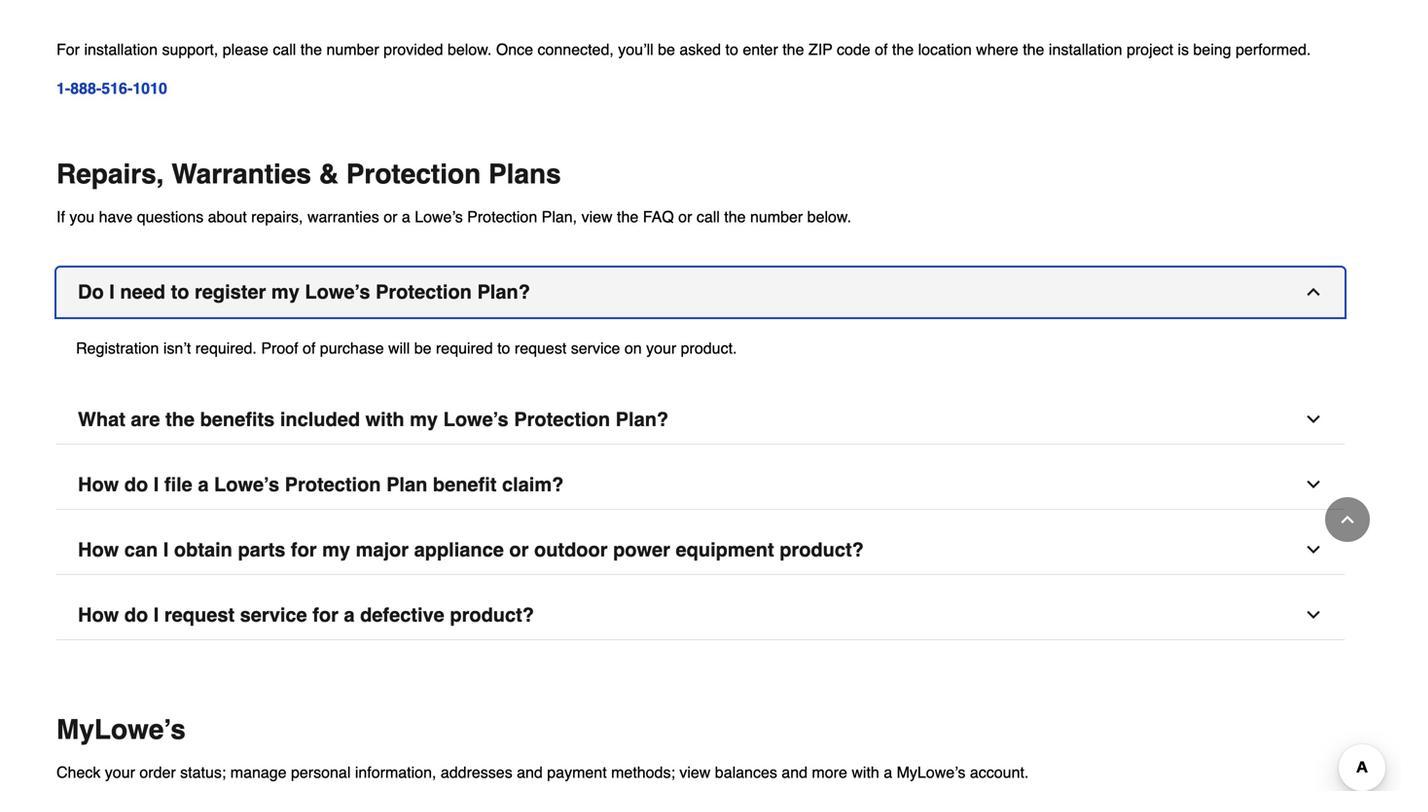 Task type: locate. For each thing, give the bounding box(es) containing it.
the right please
[[301, 40, 322, 58]]

product.
[[681, 339, 737, 357]]

you
[[69, 208, 95, 226]]

what
[[78, 408, 125, 431]]

register
[[195, 281, 266, 303]]

1 horizontal spatial or
[[509, 539, 529, 561]]

0 vertical spatial chevron up image
[[1304, 282, 1324, 302]]

1 vertical spatial product?
[[450, 604, 534, 626]]

1 horizontal spatial and
[[782, 764, 808, 782]]

0 horizontal spatial installation
[[84, 40, 158, 58]]

lowe's up benefit at the left
[[443, 408, 509, 431]]

1 vertical spatial mylowe's
[[897, 764, 966, 782]]

check your order status; manage personal information, addresses and payment methods; view balances and more with a mylowe's account.
[[56, 764, 1029, 782]]

1 horizontal spatial chevron up image
[[1338, 510, 1358, 530]]

my for with
[[410, 408, 438, 431]]

1 horizontal spatial below.
[[808, 208, 852, 226]]

for
[[291, 539, 317, 561], [313, 604, 339, 626]]

your left "order"
[[105, 764, 135, 782]]

protection inside "button"
[[376, 281, 472, 303]]

0 vertical spatial call
[[273, 40, 296, 58]]

0 horizontal spatial below.
[[448, 40, 492, 58]]

the left zip
[[783, 40, 804, 58]]

if
[[56, 208, 65, 226]]

for left defective
[[313, 604, 339, 626]]

mylowe's left account.
[[897, 764, 966, 782]]

1 vertical spatial my
[[410, 408, 438, 431]]

0 vertical spatial do
[[124, 474, 148, 496]]

benefit
[[433, 474, 497, 496]]

to left the enter
[[726, 40, 739, 58]]

1 vertical spatial for
[[313, 604, 339, 626]]

1 horizontal spatial service
[[571, 339, 620, 357]]

0 vertical spatial with
[[366, 408, 405, 431]]

chevron down image
[[1304, 410, 1324, 429], [1304, 540, 1324, 560]]

with right 'included'
[[366, 408, 405, 431]]

protection up claim?
[[514, 408, 610, 431]]

chevron down image for how do i request service for a defective product?
[[1304, 605, 1324, 625]]

or right faq
[[679, 208, 692, 226]]

0 horizontal spatial my
[[272, 281, 300, 303]]

1 vertical spatial number
[[750, 208, 803, 226]]

addresses
[[441, 764, 513, 782]]

major
[[356, 539, 409, 561]]

chevron down image for how do i file a lowe's protection plan benefit claim?
[[1304, 475, 1324, 494]]

installation up 516-
[[84, 40, 158, 58]]

for inside how can i obtain parts for my major appliance or outdoor power equipment product? button
[[291, 539, 317, 561]]

0 horizontal spatial to
[[171, 281, 189, 303]]

1 vertical spatial how
[[78, 539, 119, 561]]

to inside do i need to register my lowe's protection plan? "button"
[[171, 281, 189, 303]]

i right can
[[163, 539, 169, 561]]

2 vertical spatial to
[[498, 339, 510, 357]]

request
[[515, 339, 567, 357], [164, 604, 235, 626]]

2 chevron down image from the top
[[1304, 605, 1324, 625]]

i inside how can i obtain parts for my major appliance or outdoor power equipment product? button
[[163, 539, 169, 561]]

3 how from the top
[[78, 604, 119, 626]]

call right please
[[273, 40, 296, 58]]

1 how from the top
[[78, 474, 119, 496]]

where
[[976, 40, 1019, 58]]

1 horizontal spatial view
[[680, 764, 711, 782]]

1 horizontal spatial installation
[[1049, 40, 1123, 58]]

installation
[[84, 40, 158, 58], [1049, 40, 1123, 58]]

1 horizontal spatial my
[[322, 539, 350, 561]]

a
[[402, 208, 411, 226], [198, 474, 209, 496], [344, 604, 355, 626], [884, 764, 893, 782]]

1 horizontal spatial be
[[658, 40, 675, 58]]

of right the 'code'
[[875, 40, 888, 58]]

lowe's
[[415, 208, 463, 226], [305, 281, 370, 303], [443, 408, 509, 431], [214, 474, 279, 496]]

protection down plans
[[467, 208, 538, 226]]

scroll to top element
[[1326, 497, 1371, 542]]

how inside how can i obtain parts for my major appliance or outdoor power equipment product? button
[[78, 539, 119, 561]]

i for request
[[154, 604, 159, 626]]

will
[[388, 339, 410, 357]]

1 vertical spatial chevron down image
[[1304, 605, 1324, 625]]

do down can
[[124, 604, 148, 626]]

0 horizontal spatial view
[[582, 208, 613, 226]]

service
[[571, 339, 620, 357], [240, 604, 307, 626]]

protection up if you have questions about repairs, warranties or a lowe's protection plan, view the faq or call the number below.
[[346, 159, 481, 190]]

and left "payment"
[[517, 764, 543, 782]]

product? right equipment
[[780, 539, 864, 561]]

plan? inside "button"
[[477, 281, 530, 303]]

1 vertical spatial be
[[414, 339, 432, 357]]

my up plan
[[410, 408, 438, 431]]

view left balances
[[680, 764, 711, 782]]

1 horizontal spatial plan?
[[616, 408, 669, 431]]

and left more
[[782, 764, 808, 782]]

my right register
[[272, 281, 300, 303]]

purchase
[[320, 339, 384, 357]]

or inside button
[[509, 539, 529, 561]]

plan? down on
[[616, 408, 669, 431]]

plan?
[[477, 281, 530, 303], [616, 408, 669, 431]]

my
[[272, 281, 300, 303], [410, 408, 438, 431], [322, 539, 350, 561]]

with right more
[[852, 764, 880, 782]]

of right proof
[[303, 339, 316, 357]]

lowe's down benefits
[[214, 474, 279, 496]]

or
[[384, 208, 398, 226], [679, 208, 692, 226], [509, 539, 529, 561]]

i left the file
[[154, 474, 159, 496]]

below.
[[448, 40, 492, 58], [808, 208, 852, 226]]

2 and from the left
[[782, 764, 808, 782]]

mylowe's
[[56, 714, 186, 746], [897, 764, 966, 782]]

being
[[1194, 40, 1232, 58]]

2 chevron down image from the top
[[1304, 540, 1324, 560]]

file
[[164, 474, 193, 496]]

i right do at top left
[[109, 281, 115, 303]]

chevron down image inside how do i file a lowe's protection plan benefit claim? button
[[1304, 475, 1324, 494]]

be right you'll on the top left
[[658, 40, 675, 58]]

registration isn't required. proof of purchase will be required to request service on your product.
[[76, 339, 737, 357]]

a left defective
[[344, 604, 355, 626]]

888-
[[70, 79, 101, 97]]

chevron down image for what are the benefits included with my lowe's protection plan?
[[1304, 410, 1324, 429]]

view
[[582, 208, 613, 226], [680, 764, 711, 782]]

0 vertical spatial request
[[515, 339, 567, 357]]

the inside button
[[165, 408, 195, 431]]

on
[[625, 339, 642, 357]]

0 horizontal spatial number
[[327, 40, 379, 58]]

2 vertical spatial my
[[322, 539, 350, 561]]

1 vertical spatial service
[[240, 604, 307, 626]]

0 vertical spatial chevron down image
[[1304, 410, 1324, 429]]

have
[[99, 208, 133, 226]]

2 horizontal spatial to
[[726, 40, 739, 58]]

how do i request service for a defective product?
[[78, 604, 534, 626]]

1 vertical spatial of
[[303, 339, 316, 357]]

1 horizontal spatial to
[[498, 339, 510, 357]]

request right required
[[515, 339, 567, 357]]

how
[[78, 474, 119, 496], [78, 539, 119, 561], [78, 604, 119, 626]]

1 vertical spatial view
[[680, 764, 711, 782]]

1 and from the left
[[517, 764, 543, 782]]

number
[[327, 40, 379, 58], [750, 208, 803, 226]]

plan? up required
[[477, 281, 530, 303]]

your
[[646, 339, 677, 357], [105, 764, 135, 782]]

lowe's inside how do i file a lowe's protection plan benefit claim? button
[[214, 474, 279, 496]]

0 vertical spatial plan?
[[477, 281, 530, 303]]

to
[[726, 40, 739, 58], [171, 281, 189, 303], [498, 339, 510, 357]]

0 vertical spatial number
[[327, 40, 379, 58]]

how inside how do i file a lowe's protection plan benefit claim? button
[[78, 474, 119, 496]]

how for how do i request service for a defective product?
[[78, 604, 119, 626]]

defective
[[360, 604, 445, 626]]

product?
[[780, 539, 864, 561], [450, 604, 534, 626]]

1 vertical spatial chevron up image
[[1338, 510, 1358, 530]]

lowe's right warranties
[[415, 208, 463, 226]]

2 horizontal spatial my
[[410, 408, 438, 431]]

call
[[273, 40, 296, 58], [697, 208, 720, 226]]

i down can
[[154, 604, 159, 626]]

request down obtain
[[164, 604, 235, 626]]

1 vertical spatial below.
[[808, 208, 852, 226]]

to right need on the top of the page
[[171, 281, 189, 303]]

personal
[[291, 764, 351, 782]]

1 installation from the left
[[84, 40, 158, 58]]

appliance
[[414, 539, 504, 561]]

protection
[[346, 159, 481, 190], [467, 208, 538, 226], [376, 281, 472, 303], [514, 408, 610, 431], [285, 474, 381, 496]]

equipment
[[676, 539, 774, 561]]

2 how from the top
[[78, 539, 119, 561]]

plan,
[[542, 208, 577, 226]]

0 horizontal spatial product?
[[450, 604, 534, 626]]

or right warranties
[[384, 208, 398, 226]]

claim?
[[502, 474, 564, 496]]

1 vertical spatial call
[[697, 208, 720, 226]]

mylowe's up "order"
[[56, 714, 186, 746]]

0 vertical spatial to
[[726, 40, 739, 58]]

for for parts
[[291, 539, 317, 561]]

0 vertical spatial below.
[[448, 40, 492, 58]]

my left major
[[322, 539, 350, 561]]

with
[[366, 408, 405, 431], [852, 764, 880, 782]]

0 horizontal spatial mylowe's
[[56, 714, 186, 746]]

1 vertical spatial request
[[164, 604, 235, 626]]

1 chevron down image from the top
[[1304, 410, 1324, 429]]

for right parts
[[291, 539, 317, 561]]

the right are
[[165, 408, 195, 431]]

1 vertical spatial do
[[124, 604, 148, 626]]

0 horizontal spatial your
[[105, 764, 135, 782]]

the right where at right
[[1023, 40, 1045, 58]]

a right the file
[[198, 474, 209, 496]]

for
[[56, 40, 80, 58]]

you'll
[[618, 40, 654, 58]]

0 horizontal spatial service
[[240, 604, 307, 626]]

do left the file
[[124, 474, 148, 496]]

i for file
[[154, 474, 159, 496]]

0 vertical spatial view
[[582, 208, 613, 226]]

my inside "button"
[[272, 281, 300, 303]]

0 horizontal spatial call
[[273, 40, 296, 58]]

with inside button
[[366, 408, 405, 431]]

chevron down image inside how can i obtain parts for my major appliance or outdoor power equipment product? button
[[1304, 540, 1324, 560]]

product? down how can i obtain parts for my major appliance or outdoor power equipment product?
[[450, 604, 534, 626]]

enter
[[743, 40, 779, 58]]

check
[[56, 764, 101, 782]]

performed.
[[1236, 40, 1312, 58]]

i inside how do i file a lowe's protection plan benefit claim? button
[[154, 474, 159, 496]]

0 vertical spatial be
[[658, 40, 675, 58]]

to right required
[[498, 339, 510, 357]]

installation left project
[[1049, 40, 1123, 58]]

i for obtain
[[163, 539, 169, 561]]

chevron down image inside what are the benefits included with my lowe's protection plan? button
[[1304, 410, 1324, 429]]

call right faq
[[697, 208, 720, 226]]

1 vertical spatial chevron down image
[[1304, 540, 1324, 560]]

lowe's inside what are the benefits included with my lowe's protection plan? button
[[443, 408, 509, 431]]

2 do from the top
[[124, 604, 148, 626]]

or left outdoor
[[509, 539, 529, 561]]

0 horizontal spatial with
[[366, 408, 405, 431]]

1010
[[133, 79, 167, 97]]

0 horizontal spatial request
[[164, 604, 235, 626]]

your right on
[[646, 339, 677, 357]]

order
[[140, 764, 176, 782]]

0 vertical spatial your
[[646, 339, 677, 357]]

lowe's up 'purchase'
[[305, 281, 370, 303]]

payment
[[547, 764, 607, 782]]

support,
[[162, 40, 218, 58]]

proof
[[261, 339, 298, 357]]

request inside how do i request service for a defective product? button
[[164, 604, 235, 626]]

chevron up image
[[1304, 282, 1324, 302], [1338, 510, 1358, 530]]

chevron down image for how can i obtain parts for my major appliance or outdoor power equipment product?
[[1304, 540, 1324, 560]]

1 chevron down image from the top
[[1304, 475, 1324, 494]]

1 do from the top
[[124, 474, 148, 496]]

1 horizontal spatial your
[[646, 339, 677, 357]]

0 horizontal spatial plan?
[[477, 281, 530, 303]]

view right plan,
[[582, 208, 613, 226]]

0 vertical spatial for
[[291, 539, 317, 561]]

516-
[[101, 79, 133, 97]]

0 horizontal spatial chevron up image
[[1304, 282, 1324, 302]]

1 horizontal spatial of
[[875, 40, 888, 58]]

what are the benefits included with my lowe's protection plan? button
[[56, 395, 1345, 445]]

do
[[124, 474, 148, 496], [124, 604, 148, 626]]

i inside how do i request service for a defective product? button
[[154, 604, 159, 626]]

how inside how do i request service for a defective product? button
[[78, 604, 119, 626]]

1 horizontal spatial number
[[750, 208, 803, 226]]

0 vertical spatial my
[[272, 281, 300, 303]]

be right will
[[414, 339, 432, 357]]

chevron down image inside how do i request service for a defective product? button
[[1304, 605, 1324, 625]]

1 vertical spatial with
[[852, 764, 880, 782]]

protection up registration isn't required. proof of purchase will be required to request service on your product.
[[376, 281, 472, 303]]

0 horizontal spatial and
[[517, 764, 543, 782]]

service left on
[[571, 339, 620, 357]]

0 vertical spatial of
[[875, 40, 888, 58]]

chevron down image
[[1304, 475, 1324, 494], [1304, 605, 1324, 625]]

2 vertical spatial how
[[78, 604, 119, 626]]

the
[[301, 40, 322, 58], [783, 40, 804, 58], [893, 40, 914, 58], [1023, 40, 1045, 58], [617, 208, 639, 226], [724, 208, 746, 226], [165, 408, 195, 431]]

0 vertical spatial chevron down image
[[1304, 475, 1324, 494]]

be
[[658, 40, 675, 58], [414, 339, 432, 357]]

for inside how do i request service for a defective product? button
[[313, 604, 339, 626]]

&
[[319, 159, 339, 190]]

0 vertical spatial how
[[78, 474, 119, 496]]

1 vertical spatial to
[[171, 281, 189, 303]]

1 vertical spatial your
[[105, 764, 135, 782]]

service down parts
[[240, 604, 307, 626]]

1 vertical spatial plan?
[[616, 408, 669, 431]]

repairs, warranties & protection plans
[[56, 159, 561, 190]]

0 vertical spatial product?
[[780, 539, 864, 561]]



Task type: describe. For each thing, give the bounding box(es) containing it.
lowe's inside do i need to register my lowe's protection plan? "button"
[[305, 281, 370, 303]]

about
[[208, 208, 247, 226]]

obtain
[[174, 539, 233, 561]]

faq
[[643, 208, 674, 226]]

isn't
[[163, 339, 191, 357]]

plans
[[489, 159, 561, 190]]

protection down 'included'
[[285, 474, 381, 496]]

my for for
[[322, 539, 350, 561]]

what are the benefits included with my lowe's protection plan?
[[78, 408, 669, 431]]

do i need to register my lowe's protection plan?
[[78, 281, 530, 303]]

methods;
[[611, 764, 675, 782]]

how can i obtain parts for my major appliance or outdoor power equipment product?
[[78, 539, 864, 561]]

i inside do i need to register my lowe's protection plan? "button"
[[109, 281, 115, 303]]

more
[[812, 764, 848, 782]]

plan? inside button
[[616, 408, 669, 431]]

repairs,
[[56, 159, 164, 190]]

1 horizontal spatial request
[[515, 339, 567, 357]]

0 vertical spatial mylowe's
[[56, 714, 186, 746]]

how for how can i obtain parts for my major appliance or outdoor power equipment product?
[[78, 539, 119, 561]]

are
[[131, 408, 160, 431]]

1-888-516-1010
[[56, 79, 167, 97]]

chevron up image inside do i need to register my lowe's protection plan? "button"
[[1304, 282, 1324, 302]]

1 horizontal spatial mylowe's
[[897, 764, 966, 782]]

can
[[124, 539, 158, 561]]

a right more
[[884, 764, 893, 782]]

2 installation from the left
[[1049, 40, 1123, 58]]

1 horizontal spatial call
[[697, 208, 720, 226]]

zip
[[809, 40, 833, 58]]

information,
[[355, 764, 436, 782]]

account.
[[970, 764, 1029, 782]]

how can i obtain parts for my major appliance or outdoor power equipment product? button
[[56, 526, 1345, 575]]

0 vertical spatial service
[[571, 339, 620, 357]]

need
[[120, 281, 165, 303]]

how do i file a lowe's protection plan benefit claim?
[[78, 474, 564, 496]]

questions
[[137, 208, 204, 226]]

2 horizontal spatial or
[[679, 208, 692, 226]]

provided
[[384, 40, 443, 58]]

balances
[[715, 764, 778, 782]]

is
[[1178, 40, 1189, 58]]

status;
[[180, 764, 226, 782]]

service inside button
[[240, 604, 307, 626]]

project
[[1127, 40, 1174, 58]]

required.
[[195, 339, 257, 357]]

1-888-516-1010 link
[[56, 79, 167, 97]]

do
[[78, 281, 104, 303]]

repairs,
[[251, 208, 303, 226]]

required
[[436, 339, 493, 357]]

0 horizontal spatial or
[[384, 208, 398, 226]]

how do i request service for a defective product? button
[[56, 591, 1345, 641]]

the right faq
[[724, 208, 746, 226]]

outdoor
[[534, 539, 608, 561]]

1 horizontal spatial product?
[[780, 539, 864, 561]]

how do i file a lowe's protection plan benefit claim? button
[[56, 460, 1345, 510]]

please
[[223, 40, 269, 58]]

the left location
[[893, 40, 914, 58]]

chevron up image inside scroll to top element
[[1338, 510, 1358, 530]]

once
[[496, 40, 533, 58]]

parts
[[238, 539, 286, 561]]

benefits
[[200, 408, 275, 431]]

power
[[613, 539, 671, 561]]

if you have questions about repairs, warranties or a lowe's protection plan, view the faq or call the number below.
[[56, 208, 852, 226]]

0 horizontal spatial be
[[414, 339, 432, 357]]

do for file
[[124, 474, 148, 496]]

do i need to register my lowe's protection plan? button
[[56, 268, 1345, 317]]

manage
[[230, 764, 287, 782]]

warranties
[[172, 159, 311, 190]]

a right warranties
[[402, 208, 411, 226]]

warranties
[[308, 208, 379, 226]]

location
[[918, 40, 972, 58]]

the left faq
[[617, 208, 639, 226]]

code
[[837, 40, 871, 58]]

asked
[[680, 40, 721, 58]]

for installation support, please call the number provided below. once connected, you'll be asked to enter the zip code of the location where the installation project is being performed.
[[56, 40, 1312, 58]]

for for service
[[313, 604, 339, 626]]

plan
[[387, 474, 428, 496]]

0 horizontal spatial of
[[303, 339, 316, 357]]

included
[[280, 408, 360, 431]]

1 horizontal spatial with
[[852, 764, 880, 782]]

connected,
[[538, 40, 614, 58]]

1-
[[56, 79, 70, 97]]

registration
[[76, 339, 159, 357]]

do for request
[[124, 604, 148, 626]]

how for how do i file a lowe's protection plan benefit claim?
[[78, 474, 119, 496]]



Task type: vqa. For each thing, say whether or not it's contained in the screenshot.
The 'Plan?' within DO I NEED TO REGISTER MY LOWE'S PROTECTION PLAN? Button
yes



